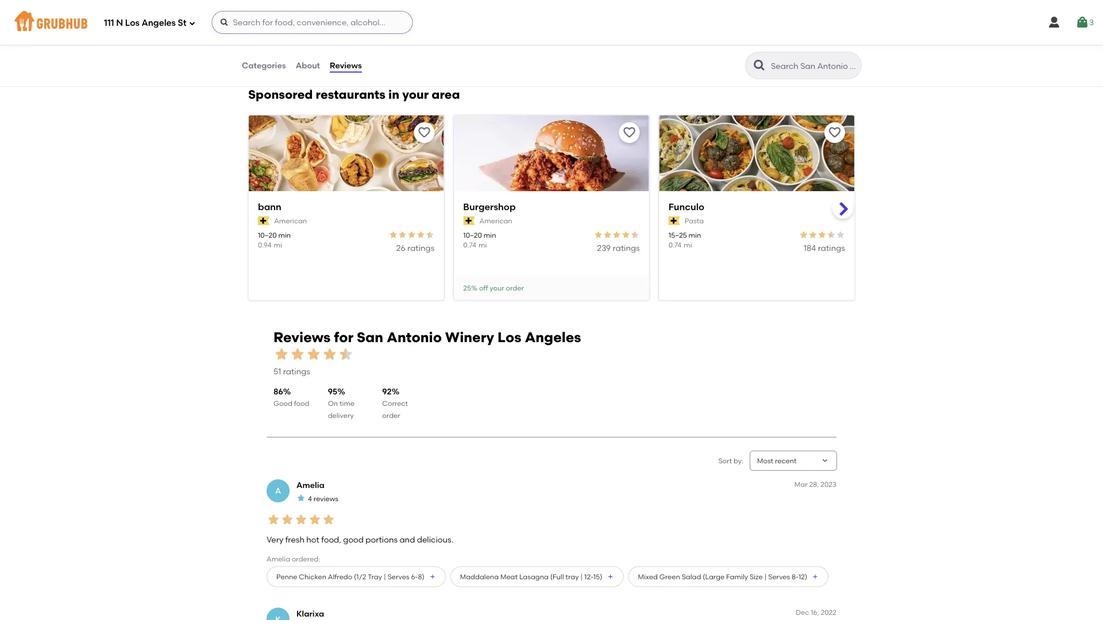 Task type: locate. For each thing, give the bounding box(es) containing it.
1 horizontal spatial order
[[506, 284, 524, 292]]

mi right 0.94
[[274, 241, 282, 249]]

1 horizontal spatial serves
[[768, 573, 790, 581]]

reviews up restaurants
[[330, 61, 362, 70]]

2 horizontal spatial plus icon image
[[812, 574, 819, 581]]

portions
[[366, 535, 398, 545]]

food
[[294, 400, 309, 408]]

for
[[334, 329, 353, 346]]

0 horizontal spatial mi
[[274, 241, 282, 249]]

dec 16, 2022
[[796, 609, 837, 617]]

american down burgershop
[[480, 216, 512, 225]]

1 min from the left
[[278, 231, 291, 239]]

plus icon image right 8)
[[429, 574, 436, 581]]

8)
[[418, 573, 424, 581]]

subscription pass image up "15–25"
[[669, 216, 680, 225]]

salad
[[682, 573, 701, 581]]

amelia ordered:
[[267, 555, 320, 563]]

mixed green salad (large family size | serves 8-12) button
[[628, 567, 829, 588]]

| right tray
[[384, 573, 386, 581]]

min inside 15–25 min 0.74 mi
[[689, 231, 701, 239]]

los right n at the top
[[125, 18, 140, 28]]

mi inside 10–20 min 0.94 mi
[[274, 241, 282, 249]]

sponsored restaurants in your area
[[248, 87, 460, 102]]

los right winery on the left of page
[[498, 329, 521, 346]]

star icon image
[[389, 230, 398, 239], [398, 230, 407, 239], [407, 230, 416, 239], [416, 230, 425, 239], [425, 230, 435, 239], [425, 230, 435, 239], [594, 230, 603, 239], [603, 230, 612, 239], [612, 230, 622, 239], [622, 230, 631, 239], [631, 230, 640, 239], [631, 230, 640, 239], [799, 230, 808, 239], [808, 230, 818, 239], [818, 230, 827, 239], [827, 230, 836, 239], [827, 230, 836, 239], [836, 230, 845, 239], [274, 347, 290, 363], [290, 347, 306, 363], [306, 347, 322, 363], [322, 347, 338, 363], [338, 347, 354, 363], [338, 347, 354, 363], [296, 494, 306, 503], [267, 513, 280, 527], [280, 513, 294, 527], [294, 513, 308, 527], [308, 513, 322, 527], [322, 513, 336, 527]]

amelia for amelia ordered:
[[267, 555, 290, 563]]

st
[[178, 18, 186, 28]]

0 vertical spatial amelia
[[296, 481, 325, 491]]

save this restaurant image
[[417, 126, 431, 139], [828, 126, 842, 139]]

1 horizontal spatial svg image
[[1047, 16, 1061, 29]]

subscription pass image
[[258, 216, 270, 225], [463, 216, 475, 225], [669, 216, 680, 225]]

recent
[[775, 457, 797, 465]]

1 horizontal spatial |
[[581, 573, 583, 581]]

amelia
[[296, 481, 325, 491], [267, 555, 290, 563]]

1 american from the left
[[274, 216, 307, 225]]

2 horizontal spatial save this restaurant button
[[825, 122, 845, 143]]

3 save this restaurant button from the left
[[825, 122, 845, 143]]

1 horizontal spatial save this restaurant image
[[828, 126, 842, 139]]

good
[[343, 535, 364, 545]]

min for funculo
[[689, 231, 701, 239]]

correct
[[382, 400, 408, 408]]

6-
[[411, 573, 418, 581]]

1 | from the left
[[384, 573, 386, 581]]

serves
[[388, 573, 409, 581], [768, 573, 790, 581]]

min down bann
[[278, 231, 291, 239]]

1 horizontal spatial mi
[[479, 241, 487, 249]]

most
[[757, 457, 773, 465]]

svg image left 3 button
[[1047, 16, 1061, 29]]

reviews for san antonio winery los angeles
[[274, 329, 581, 346]]

a
[[275, 486, 281, 496]]

plus icon image
[[429, 574, 436, 581], [607, 574, 614, 581], [812, 574, 819, 581]]

3 mi from the left
[[684, 241, 692, 249]]

2 horizontal spatial min
[[689, 231, 701, 239]]

0 horizontal spatial save this restaurant button
[[414, 122, 435, 143]]

2 american from the left
[[480, 216, 512, 225]]

order inside 92 correct order
[[382, 411, 400, 420]]

2 horizontal spatial mi
[[684, 241, 692, 249]]

subscription pass image for burgershop
[[463, 216, 475, 225]]

svg image right st
[[189, 20, 196, 27]]

amelia up '4'
[[296, 481, 325, 491]]

mi down "15–25"
[[684, 241, 692, 249]]

subscription pass image up 10–20 min 0.74 mi at the left top of the page
[[463, 216, 475, 225]]

10–20
[[258, 231, 277, 239], [463, 231, 482, 239]]

plus icon image inside maddalena meat lasagna (full tray | 12-15) button
[[607, 574, 614, 581]]

svg image
[[1047, 16, 1061, 29], [189, 20, 196, 27]]

2 mi from the left
[[479, 241, 487, 249]]

american for bann
[[274, 216, 307, 225]]

maddalena meat lasagna (full tray | 12-15)
[[460, 573, 602, 581]]

1 horizontal spatial angeles
[[525, 329, 581, 346]]

0 vertical spatial angeles
[[142, 18, 176, 28]]

25%
[[463, 284, 478, 292]]

ratings right 26
[[407, 243, 435, 253]]

2 plus icon image from the left
[[607, 574, 614, 581]]

pasta
[[685, 216, 704, 225]]

and
[[400, 535, 415, 545]]

239
[[597, 243, 611, 253]]

mi down burgershop
[[479, 241, 487, 249]]

1 horizontal spatial american
[[480, 216, 512, 225]]

hot
[[306, 535, 319, 545]]

1 vertical spatial your
[[490, 284, 504, 292]]

subscription pass image down bann
[[258, 216, 270, 225]]

off
[[479, 284, 488, 292]]

2022
[[821, 609, 837, 617]]

0 horizontal spatial min
[[278, 231, 291, 239]]

your
[[402, 87, 429, 102], [490, 284, 504, 292]]

main navigation navigation
[[0, 0, 1103, 45]]

| left 12-
[[581, 573, 583, 581]]

1 horizontal spatial your
[[490, 284, 504, 292]]

plus icon image right 15)
[[607, 574, 614, 581]]

meat
[[500, 573, 518, 581]]

2 save this restaurant button from the left
[[619, 122, 640, 143]]

0.74 inside 15–25 min 0.74 mi
[[669, 241, 682, 249]]

| right size
[[764, 573, 767, 581]]

ratings right 184
[[818, 243, 845, 253]]

min inside 10–20 min 0.74 mi
[[484, 231, 496, 239]]

1 horizontal spatial 0.74
[[669, 241, 682, 249]]

american for burgershop
[[480, 216, 512, 225]]

mixed
[[638, 573, 658, 581]]

1 plus icon image from the left
[[429, 574, 436, 581]]

1 horizontal spatial plus icon image
[[607, 574, 614, 581]]

penne chicken alfredo (1/2 tray | serves 6-8)
[[276, 573, 424, 581]]

min down pasta on the top right of page
[[689, 231, 701, 239]]

2023
[[821, 480, 837, 489]]

2 horizontal spatial |
[[764, 573, 767, 581]]

american
[[274, 216, 307, 225], [480, 216, 512, 225]]

mi for bann
[[274, 241, 282, 249]]

0.74 down "15–25"
[[669, 241, 682, 249]]

mi inside 15–25 min 0.74 mi
[[684, 241, 692, 249]]

mi inside 10–20 min 0.74 mi
[[479, 241, 487, 249]]

your right off
[[490, 284, 504, 292]]

amelia down very at the left bottom of the page
[[267, 555, 290, 563]]

1 vertical spatial los
[[498, 329, 521, 346]]

your right in
[[402, 87, 429, 102]]

order down correct
[[382, 411, 400, 420]]

0 horizontal spatial los
[[125, 18, 140, 28]]

0 horizontal spatial your
[[402, 87, 429, 102]]

25% off your order
[[463, 284, 524, 292]]

0 horizontal spatial |
[[384, 573, 386, 581]]

burgershop logo image
[[454, 115, 649, 212]]

caret down icon image
[[821, 457, 830, 466]]

0 vertical spatial los
[[125, 18, 140, 28]]

plus icon image inside mixed green salad (large family size | serves 8-12) button
[[812, 574, 819, 581]]

0.74 up the 25%
[[463, 241, 476, 249]]

0 horizontal spatial serves
[[388, 573, 409, 581]]

0 horizontal spatial 10–20
[[258, 231, 277, 239]]

3 | from the left
[[764, 573, 767, 581]]

klarixa
[[296, 609, 324, 619]]

| for serves
[[384, 573, 386, 581]]

| inside mixed green salad (large family size | serves 8-12) button
[[764, 573, 767, 581]]

12)
[[799, 573, 807, 581]]

0.74 for funculo
[[669, 241, 682, 249]]

1 subscription pass image from the left
[[258, 216, 270, 225]]

lasagna
[[519, 573, 549, 581]]

funculo logo image
[[659, 115, 854, 212]]

1 vertical spatial order
[[382, 411, 400, 420]]

| inside maddalena meat lasagna (full tray | 12-15) button
[[581, 573, 583, 581]]

0 vertical spatial order
[[506, 284, 524, 292]]

order
[[506, 284, 524, 292], [382, 411, 400, 420]]

ratings right 51
[[283, 366, 310, 376]]

1 horizontal spatial subscription pass image
[[463, 216, 475, 225]]

3 min from the left
[[689, 231, 701, 239]]

10–20 for bann
[[258, 231, 277, 239]]

3 subscription pass image from the left
[[669, 216, 680, 225]]

mi
[[274, 241, 282, 249], [479, 241, 487, 249], [684, 241, 692, 249]]

ratings
[[407, 243, 435, 253], [613, 243, 640, 253], [818, 243, 845, 253], [283, 366, 310, 376]]

1 mi from the left
[[274, 241, 282, 249]]

0 horizontal spatial angeles
[[142, 18, 176, 28]]

reviews up 51 ratings
[[274, 329, 331, 346]]

0.74 inside 10–20 min 0.74 mi
[[463, 241, 476, 249]]

10–20 inside 10–20 min 0.74 mi
[[463, 231, 482, 239]]

8-
[[792, 573, 799, 581]]

green
[[659, 573, 680, 581]]

2 min from the left
[[484, 231, 496, 239]]

1 horizontal spatial save this restaurant button
[[619, 122, 640, 143]]

1 horizontal spatial min
[[484, 231, 496, 239]]

86 good food
[[274, 387, 309, 408]]

184
[[804, 243, 816, 253]]

serves left 8-
[[768, 573, 790, 581]]

funculo link
[[669, 200, 845, 213]]

1 save this restaurant button from the left
[[414, 122, 435, 143]]

about button
[[295, 45, 321, 86]]

95
[[328, 387, 337, 397]]

2 serves from the left
[[768, 573, 790, 581]]

10–20 for burgershop
[[463, 231, 482, 239]]

| inside penne chicken alfredo (1/2 tray | serves 6-8) button
[[384, 573, 386, 581]]

1 serves from the left
[[388, 573, 409, 581]]

order right off
[[506, 284, 524, 292]]

min inside 10–20 min 0.94 mi
[[278, 231, 291, 239]]

reviews
[[314, 495, 338, 503]]

1 vertical spatial reviews
[[274, 329, 331, 346]]

american down bann
[[274, 216, 307, 225]]

save this restaurant button for burgershop
[[619, 122, 640, 143]]

save this restaurant button
[[414, 122, 435, 143], [619, 122, 640, 143], [825, 122, 845, 143]]

0 horizontal spatial order
[[382, 411, 400, 420]]

0 horizontal spatial amelia
[[267, 555, 290, 563]]

min down burgershop
[[484, 231, 496, 239]]

184 ratings
[[804, 243, 845, 253]]

ratings right 239
[[613, 243, 640, 253]]

10–20 inside 10–20 min 0.94 mi
[[258, 231, 277, 239]]

2 horizontal spatial subscription pass image
[[669, 216, 680, 225]]

0 horizontal spatial plus icon image
[[429, 574, 436, 581]]

1 save this restaurant image from the left
[[417, 126, 431, 139]]

2 | from the left
[[581, 573, 583, 581]]

|
[[384, 573, 386, 581], [581, 573, 583, 581], [764, 573, 767, 581]]

2 0.74 from the left
[[669, 241, 682, 249]]

1 horizontal spatial 10–20
[[463, 231, 482, 239]]

angeles inside main navigation "navigation"
[[142, 18, 176, 28]]

ordered:
[[292, 555, 320, 563]]

0 vertical spatial your
[[402, 87, 429, 102]]

delicious.
[[417, 535, 453, 545]]

1 10–20 from the left
[[258, 231, 277, 239]]

area
[[432, 87, 460, 102]]

0 horizontal spatial save this restaurant image
[[417, 126, 431, 139]]

Sort by: field
[[757, 456, 797, 466]]

10–20 up 0.94
[[258, 231, 277, 239]]

0 horizontal spatial american
[[274, 216, 307, 225]]

10–20 min 0.94 mi
[[258, 231, 291, 249]]

1 0.74 from the left
[[463, 241, 476, 249]]

min for burgershop
[[484, 231, 496, 239]]

0 horizontal spatial subscription pass image
[[258, 216, 270, 225]]

ratings for bann
[[407, 243, 435, 253]]

serves left 6-
[[388, 573, 409, 581]]

15–25 min 0.74 mi
[[669, 231, 701, 249]]

0 horizontal spatial 0.74
[[463, 241, 476, 249]]

good
[[274, 400, 292, 408]]

plus icon image inside penne chicken alfredo (1/2 tray | serves 6-8) button
[[429, 574, 436, 581]]

on
[[328, 400, 338, 408]]

2 subscription pass image from the left
[[463, 216, 475, 225]]

10–20 down burgershop
[[463, 231, 482, 239]]

1 horizontal spatial svg image
[[1076, 16, 1089, 29]]

1 vertical spatial amelia
[[267, 555, 290, 563]]

reviews inside button
[[330, 61, 362, 70]]

2 save this restaurant image from the left
[[828, 126, 842, 139]]

plus icon image for maddalena meat lasagna (full tray | 12-15)
[[607, 574, 614, 581]]

1 horizontal spatial amelia
[[296, 481, 325, 491]]

111
[[104, 18, 114, 28]]

(1/2
[[354, 573, 366, 581]]

0 vertical spatial reviews
[[330, 61, 362, 70]]

min
[[278, 231, 291, 239], [484, 231, 496, 239], [689, 231, 701, 239]]

plus icon image right 12)
[[812, 574, 819, 581]]

save this restaurant image for funculo
[[828, 126, 842, 139]]

2 10–20 from the left
[[463, 231, 482, 239]]

plus icon image for penne chicken alfredo (1/2 tray | serves 6-8)
[[429, 574, 436, 581]]

fresh
[[285, 535, 305, 545]]

3 plus icon image from the left
[[812, 574, 819, 581]]

0.94
[[258, 241, 272, 249]]

svg image
[[1076, 16, 1089, 29], [220, 18, 229, 27]]



Task type: vqa. For each thing, say whether or not it's contained in the screenshot.
$13.00
no



Task type: describe. For each thing, give the bounding box(es) containing it.
86
[[274, 387, 283, 397]]

28,
[[809, 480, 819, 489]]

chicken
[[299, 573, 326, 581]]

burgershop
[[463, 201, 516, 212]]

reviews for reviews for san antonio winery los angeles
[[274, 329, 331, 346]]

| for 12-
[[581, 573, 583, 581]]

26 ratings
[[396, 243, 435, 253]]

funculo
[[669, 201, 704, 212]]

n
[[116, 18, 123, 28]]

Search for food, convenience, alcohol... search field
[[212, 11, 413, 34]]

12-
[[584, 573, 593, 581]]

save this restaurant image
[[623, 126, 636, 139]]

0 horizontal spatial svg image
[[189, 20, 196, 27]]

categories button
[[241, 45, 287, 86]]

bann link
[[258, 200, 435, 213]]

winery
[[445, 329, 494, 346]]

tray
[[566, 573, 579, 581]]

penne
[[276, 573, 297, 581]]

plus icon image for mixed green salad (large family size | serves 8-12)
[[812, 574, 819, 581]]

time
[[340, 400, 355, 408]]

svg image inside 3 button
[[1076, 16, 1089, 29]]

15–25
[[669, 231, 687, 239]]

min for bann
[[278, 231, 291, 239]]

penne chicken alfredo (1/2 tray | serves 6-8) button
[[267, 567, 446, 588]]

reviews button
[[329, 45, 362, 86]]

mar
[[795, 480, 808, 489]]

reviews for reviews
[[330, 61, 362, 70]]

subscription pass image for funculo
[[669, 216, 680, 225]]

51
[[274, 366, 281, 376]]

111 n los angeles st
[[104, 18, 186, 28]]

mi for funculo
[[684, 241, 692, 249]]

in
[[388, 87, 399, 102]]

save this restaurant button for bann
[[414, 122, 435, 143]]

15)
[[593, 573, 602, 581]]

antonio
[[387, 329, 442, 346]]

4 reviews
[[308, 495, 338, 503]]

bann logo image
[[249, 115, 444, 212]]

dec
[[796, 609, 809, 617]]

1 vertical spatial angeles
[[525, 329, 581, 346]]

categories
[[242, 61, 286, 70]]

about
[[296, 61, 320, 70]]

food,
[[321, 535, 341, 545]]

0.74 for burgershop
[[463, 241, 476, 249]]

family
[[726, 573, 748, 581]]

very
[[267, 535, 283, 545]]

sponsored
[[248, 87, 313, 102]]

Search San Antonio Winery Los Angeles search field
[[770, 60, 858, 71]]

16,
[[811, 609, 819, 617]]

alfredo
[[328, 573, 352, 581]]

95 on time delivery
[[328, 387, 355, 420]]

serves inside button
[[388, 573, 409, 581]]

most recent
[[757, 457, 797, 465]]

delivery
[[328, 411, 354, 420]]

amelia for amelia
[[296, 481, 325, 491]]

save this restaurant button for funculo
[[825, 122, 845, 143]]

san
[[357, 329, 383, 346]]

restaurants
[[316, 87, 386, 102]]

1 horizontal spatial los
[[498, 329, 521, 346]]

4
[[308, 495, 312, 503]]

sort
[[719, 457, 732, 465]]

10–20 min 0.74 mi
[[463, 231, 496, 249]]

serves inside button
[[768, 573, 790, 581]]

0 horizontal spatial svg image
[[220, 18, 229, 27]]

los inside main navigation "navigation"
[[125, 18, 140, 28]]

239 ratings
[[597, 243, 640, 253]]

bann
[[258, 201, 281, 212]]

search icon image
[[753, 59, 767, 72]]

(full
[[550, 573, 564, 581]]

tray
[[368, 573, 382, 581]]

maddalena meat lasagna (full tray | 12-15) button
[[450, 567, 624, 588]]

92 correct order
[[382, 387, 408, 420]]

ratings for burgershop
[[613, 243, 640, 253]]

burgershop link
[[463, 200, 640, 213]]

by:
[[734, 457, 744, 465]]

mixed green salad (large family size | serves 8-12)
[[638, 573, 807, 581]]

26
[[396, 243, 406, 253]]

subscription pass image for bann
[[258, 216, 270, 225]]

maddalena
[[460, 573, 499, 581]]

3
[[1089, 17, 1094, 27]]

save this restaurant image for bann
[[417, 126, 431, 139]]

mi for burgershop
[[479, 241, 487, 249]]

51 ratings
[[274, 366, 310, 376]]

very fresh hot food, good portions and delicious.
[[267, 535, 453, 545]]

ratings for funculo
[[818, 243, 845, 253]]

sort by:
[[719, 457, 744, 465]]

(large
[[703, 573, 725, 581]]



